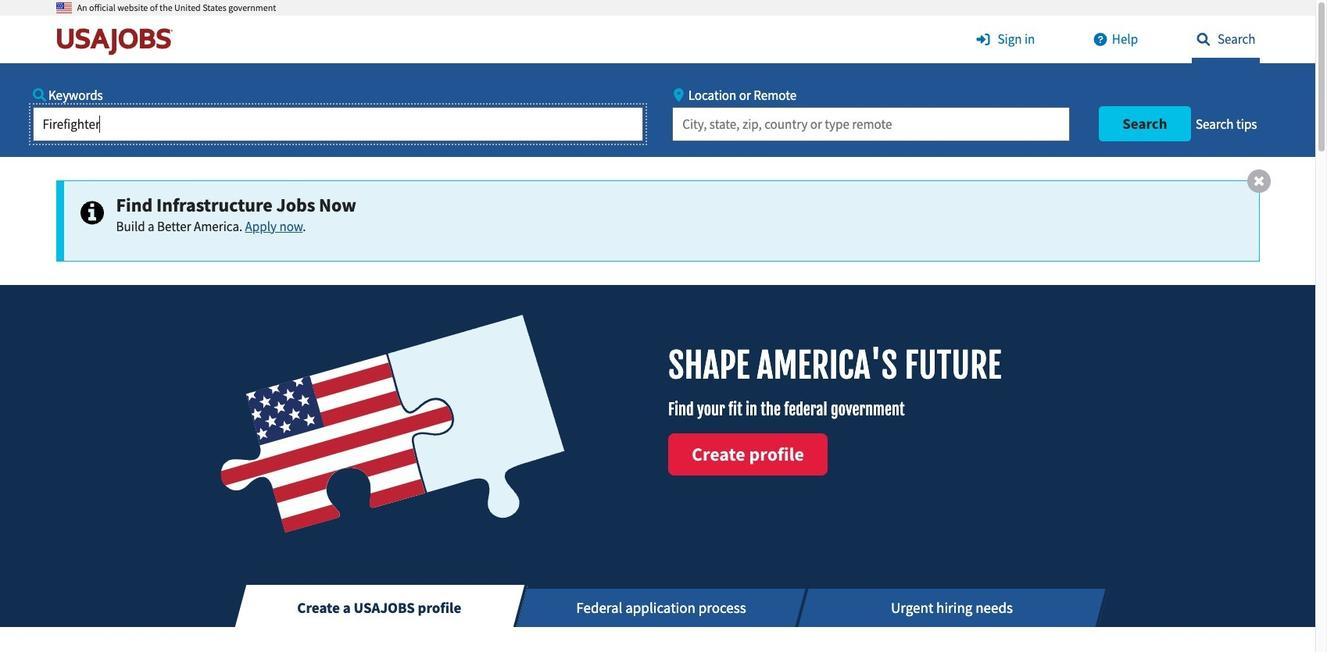 Task type: locate. For each thing, give the bounding box(es) containing it.
alert
[[56, 169, 1271, 262]]

main navigation element
[[0, 16, 1316, 157]]

main content
[[0, 285, 1316, 653]]

usajobs logo image
[[56, 27, 179, 55]]



Task type: describe. For each thing, give the bounding box(es) containing it.
help image
[[1089, 33, 1112, 46]]

u.s. flag image
[[56, 0, 72, 16]]

header element
[[0, 0, 1316, 157]]

Job title, dept., agency, series or occupation text field
[[32, 107, 643, 141]]

job search image
[[1192, 33, 1215, 46]]

puzzle pieces image
[[212, 308, 571, 546]]

City, state, zip, country or type remote text field
[[673, 107, 1070, 141]]



Task type: vqa. For each thing, say whether or not it's contained in the screenshot.
Puzzle pieces image
yes



